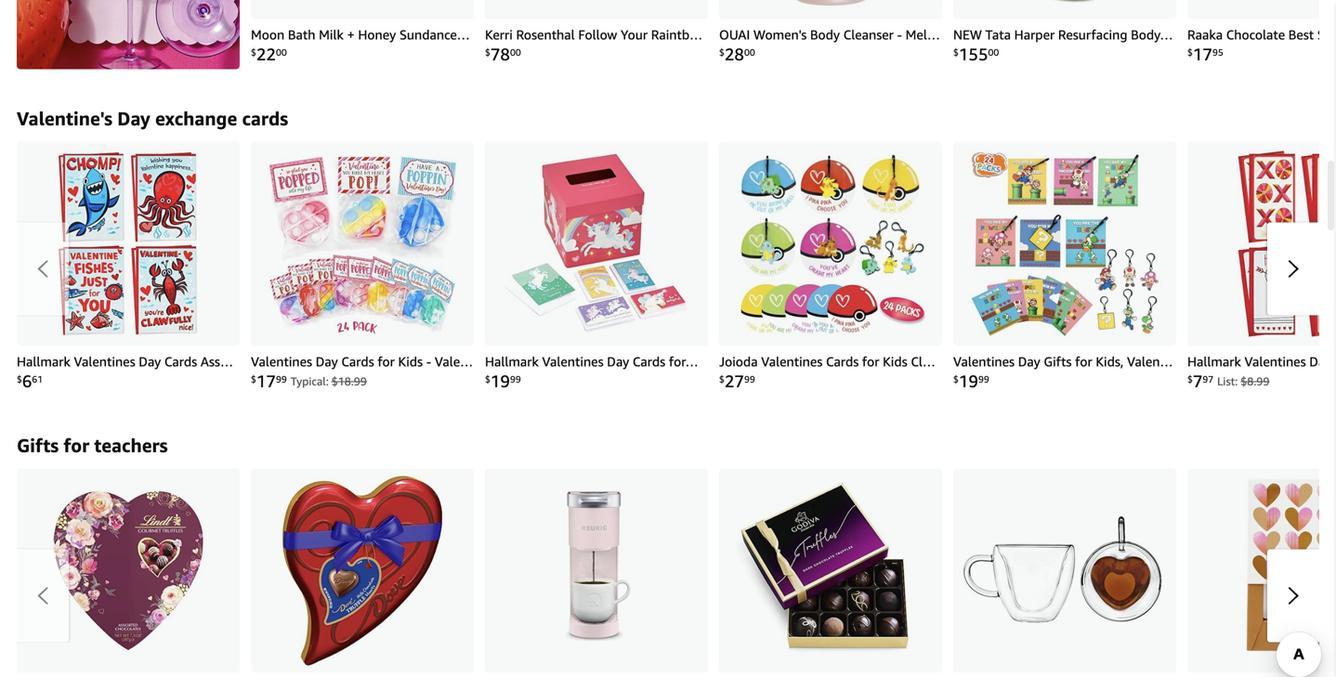 Task type: vqa. For each thing, say whether or not it's contained in the screenshot.
+ Follow button
no



Task type: locate. For each thing, give the bounding box(es) containing it.
kids
[[398, 354, 423, 369], [883, 354, 908, 369]]

valentines
[[74, 354, 135, 369], [251, 354, 312, 369], [543, 354, 604, 369], [762, 354, 823, 369], [954, 354, 1015, 369], [1245, 354, 1307, 369]]

27
[[725, 371, 745, 391]]

7
[[1194, 371, 1203, 391]]

2 valentines from the left
[[251, 354, 312, 369]]

5 valentines from the left
[[954, 354, 1015, 369]]

kerri
[[485, 27, 513, 42]]

cards up the $18.99
[[342, 354, 374, 369]]

list for gifts for teachers
[[17, 469, 1337, 678]]

for
[[378, 354, 395, 369], [863, 354, 880, 369], [1076, 354, 1093, 369], [64, 434, 89, 457]]

kids inside valentines day cards for kids - vale… $ 17 99 typical: $18.99
[[398, 354, 423, 369]]

for left vale… at left bottom
[[378, 354, 395, 369]]

cards left the for… at the bottom of page
[[633, 354, 666, 369]]

for inside 'joioda valentines cards for kids cl… $ 27 99'
[[863, 354, 880, 369]]

milk
[[319, 27, 344, 42]]

78
[[491, 44, 510, 64]]

00 inside ouai women's body cleanser - mel… $ 28 00
[[745, 47, 756, 58]]

99
[[276, 374, 287, 385], [510, 374, 521, 385], [745, 374, 756, 385], [979, 374, 990, 385]]

1 vertical spatial gifts
[[17, 434, 59, 457]]

for left teachers
[[64, 434, 89, 457]]

4 99 from the left
[[979, 374, 990, 385]]

gifts left the 'kids,'
[[1044, 354, 1072, 369]]

hallmark valentines day cards for… $ 19 99
[[485, 354, 699, 391]]

rosenthal
[[516, 27, 575, 42]]

hallmark valentines day cards assortment, xoxo (8 valentine's day cards with envelopes) image
[[1188, 142, 1337, 346]]

00 down moon
[[276, 47, 287, 58]]

$ inside ouai women's body cleanser - mel… $ 28 00
[[720, 47, 725, 58]]

next rounded image
[[1289, 260, 1300, 278]]

1 horizontal spatial kids
[[883, 354, 908, 369]]

cards inside hallmark valentines day cards for… $ 19 99
[[633, 354, 666, 369]]

hallmark up 97 on the right bottom
[[1188, 354, 1242, 369]]

for…
[[669, 354, 699, 369]]

1 horizontal spatial 19
[[959, 371, 979, 391]]

day
[[117, 107, 150, 130], [139, 354, 161, 369], [316, 354, 338, 369], [607, 354, 630, 369], [1019, 354, 1041, 369], [1310, 354, 1333, 369]]

17 inside raaka chocolate best sell $ 17 95
[[1194, 44, 1213, 64]]

valentines inside 'joioda valentines cards for kids cl… $ 27 99'
[[762, 354, 823, 369]]

2 19 from the left
[[959, 371, 979, 391]]

dove valentine's milk chocolate truffles candy heart gift box 6.5-ounce 18-piece tin image
[[251, 469, 474, 673]]

$ inside kerri rosenthal follow your raintb… $ 78 00
[[485, 47, 491, 58]]

61
[[32, 374, 43, 385]]

3 valentines from the left
[[543, 354, 604, 369]]

joioda
[[720, 354, 758, 369]]

for left cl…
[[863, 354, 880, 369]]

1 vertical spatial 17
[[256, 371, 276, 391]]

valentines inside hallmark valentines day cards for… $ 19 99
[[543, 354, 604, 369]]

2 kids from the left
[[883, 354, 908, 369]]

155
[[959, 44, 989, 64]]

1 valentines from the left
[[74, 354, 135, 369]]

$ inside the moon bath milk + honey sundance… $ 22 00
[[251, 47, 256, 58]]

+
[[347, 27, 355, 42]]

4 valentines from the left
[[762, 354, 823, 369]]

day left the for… at the bottom of page
[[607, 354, 630, 369]]

99 inside hallmark valentines day cards for… $ 19 99
[[510, 374, 521, 385]]

$ inside raaka chocolate best sell $ 17 95
[[1188, 47, 1194, 58]]

17 left typical:
[[256, 371, 276, 391]]

1 vertical spatial -
[[426, 354, 432, 369]]

tata
[[986, 27, 1011, 42]]

gifts inside valentines day gifts for kids, valen… $ 19 99
[[1044, 354, 1072, 369]]

valentines day gifts for kids, valen… $ 19 99
[[954, 354, 1174, 391]]

cards
[[164, 354, 197, 369], [342, 354, 374, 369], [633, 354, 666, 369], [826, 354, 859, 369]]

valentines for 97
[[1245, 354, 1307, 369]]

19
[[491, 371, 510, 391], [959, 371, 979, 391]]

00 down ouai
[[745, 47, 756, 58]]

teachers
[[94, 434, 168, 457]]

0 horizontal spatial gifts
[[17, 434, 59, 457]]

2 00 from the left
[[510, 47, 521, 58]]

hallmark up the 61
[[17, 354, 71, 369]]

chocolate
[[1227, 27, 1286, 42]]

for inside valentines day cards for kids - vale… $ 17 99 typical: $18.99
[[378, 354, 395, 369]]

0 horizontal spatial 17
[[256, 371, 276, 391]]

for left the 'kids,'
[[1076, 354, 1093, 369]]

3 99 from the left
[[745, 374, 756, 385]]

0 horizontal spatial hallmark
[[17, 354, 71, 369]]

- left "mel…"
[[898, 27, 903, 42]]

women's
[[754, 27, 807, 42]]

valentines inside hallmark valentines day c $ 7 97 list: $8.99
[[1245, 354, 1307, 369]]

kids left cl…
[[883, 354, 908, 369]]

valentines for 19
[[543, 354, 604, 369]]

list containing 22
[[17, 0, 1337, 69]]

cards
[[242, 107, 288, 130]]

godiva chocolatier chocolate candy image
[[720, 469, 943, 673]]

amazon.com gift card in a premium gift box image
[[1188, 469, 1337, 673]]

1 horizontal spatial hallmark
[[485, 354, 539, 369]]

$ inside hallmark valentines day cards for… $ 19 99
[[485, 374, 491, 385]]

1 kids from the left
[[398, 354, 423, 369]]

00 down kerri
[[510, 47, 521, 58]]

list containing 6
[[17, 142, 1337, 397]]

3 list from the top
[[17, 469, 1337, 678]]

17 down raaka
[[1194, 44, 1213, 64]]

hallmark
[[17, 354, 71, 369], [485, 354, 539, 369], [1188, 354, 1242, 369]]

cards left cl…
[[826, 354, 859, 369]]

mel…
[[906, 27, 941, 42]]

hallmark inside hallmark valentines day cards ass… $ 6 61
[[17, 354, 71, 369]]

cards left ass…
[[164, 354, 197, 369]]

4 00 from the left
[[989, 47, 1000, 58]]

kids inside 'joioda valentines cards for kids cl… $ 27 99'
[[883, 354, 908, 369]]

0 vertical spatial gifts
[[1044, 354, 1072, 369]]

00 down the tata
[[989, 47, 1000, 58]]

$
[[251, 47, 256, 58], [485, 47, 491, 58], [720, 47, 725, 58], [954, 47, 959, 58], [1188, 47, 1194, 58], [17, 374, 22, 385], [251, 374, 256, 385], [485, 374, 491, 385], [720, 374, 725, 385], [954, 374, 959, 385], [1188, 374, 1194, 385]]

1 vertical spatial list
[[17, 142, 1337, 397]]

0 vertical spatial 17
[[1194, 44, 1213, 64]]

ouai women's body cleanser - mel… $ 28 00
[[720, 27, 941, 64]]

1 99 from the left
[[276, 374, 287, 385]]

$ inside the new tata harper resurfacing body… $ 155 00
[[954, 47, 959, 58]]

harper
[[1015, 27, 1055, 42]]

1 horizontal spatial 17
[[1194, 44, 1213, 64]]

6 valentines from the left
[[1245, 354, 1307, 369]]

day left ass…
[[139, 354, 161, 369]]

raintb…
[[651, 27, 703, 42]]

17
[[1194, 44, 1213, 64], [256, 371, 276, 391]]

raaka chocolate best sell $ 17 95
[[1188, 27, 1337, 64]]

day inside hallmark valentines day cards ass… $ 6 61
[[139, 354, 161, 369]]

00 inside the moon bath milk + honey sundance… $ 22 00
[[276, 47, 287, 58]]

1 horizontal spatial gifts
[[1044, 354, 1072, 369]]

$ inside hallmark valentines day c $ 7 97 list: $8.99
[[1188, 374, 1194, 385]]

resurfacing
[[1059, 27, 1128, 42]]

1 hallmark from the left
[[17, 354, 71, 369]]

4 cards from the left
[[826, 354, 859, 369]]

body
[[811, 27, 840, 42]]

0 horizontal spatial kids
[[398, 354, 423, 369]]

2 list from the top
[[17, 142, 1337, 397]]

kids for 17
[[398, 354, 423, 369]]

1 list from the top
[[17, 0, 1337, 69]]

0 vertical spatial list
[[17, 0, 1337, 69]]

- inside ouai women's body cleanser - mel… $ 28 00
[[898, 27, 903, 42]]

1 19 from the left
[[491, 371, 510, 391]]

28
[[725, 44, 745, 64]]

kids left vale… at left bottom
[[398, 354, 423, 369]]

3 hallmark from the left
[[1188, 354, 1242, 369]]

typical:
[[291, 375, 329, 388]]

valentine's
[[17, 107, 113, 130]]

-
[[898, 27, 903, 42], [426, 354, 432, 369]]

ass…
[[201, 354, 233, 369]]

1 horizontal spatial -
[[898, 27, 903, 42]]

new tata harper resurfacing body… $ 155 00
[[954, 27, 1174, 64]]

day left the 'kids,'
[[1019, 354, 1041, 369]]

lindt valentine heart gourmet truffles gift box, 7.3 ounce image
[[17, 469, 240, 673]]

day up typical:
[[316, 354, 338, 369]]

1 00 from the left
[[276, 47, 287, 58]]

19 inside valentines day gifts for kids, valen… $ 19 99
[[959, 371, 979, 391]]

for for 27
[[863, 354, 880, 369]]

2 cards from the left
[[342, 354, 374, 369]]

hallmark inside hallmark valentines day cards for… $ 19 99
[[485, 354, 539, 369]]

hallmark valentines day cards assortment for kids, 8 valentine's day cards with envelopes (sea creatures) image
[[17, 142, 240, 346]]

0 vertical spatial -
[[898, 27, 903, 42]]

list for valentine's day exchange cards
[[17, 142, 1337, 397]]

moon bath milk + honey sundance… $ 22 00
[[251, 27, 470, 64]]

valentines inside hallmark valentines day cards ass… $ 6 61
[[74, 354, 135, 369]]

0 horizontal spatial -
[[426, 354, 432, 369]]

99 inside valentines day cards for kids - vale… $ 17 99 typical: $18.99
[[276, 374, 287, 385]]

kids for 99
[[883, 354, 908, 369]]

cl…
[[911, 354, 936, 369]]

2 99 from the left
[[510, 374, 521, 385]]

3 cards from the left
[[633, 354, 666, 369]]

gifts down 6
[[17, 434, 59, 457]]

valentines day cards for kids - valentines day gifts for kids - 24 mini heart pop fidget toys bulk - valentine exchange car… image
[[251, 142, 474, 346]]

00
[[276, 47, 287, 58], [510, 47, 521, 58], [745, 47, 756, 58], [989, 47, 1000, 58]]

for inside valentines day gifts for kids, valen… $ 19 99
[[1076, 354, 1093, 369]]

exchange
[[155, 107, 237, 130]]

gifts
[[1044, 354, 1072, 369], [17, 434, 59, 457]]

00 inside kerri rosenthal follow your raintb… $ 78 00
[[510, 47, 521, 58]]

$ inside valentines day cards for kids - vale… $ 17 99 typical: $18.99
[[251, 374, 256, 385]]

valentines day cards for kids - vale… $ 17 99 typical: $18.99
[[251, 354, 473, 391]]

next rounded image
[[1289, 587, 1300, 606]]

list
[[17, 0, 1337, 69], [17, 142, 1337, 397], [17, 469, 1337, 678]]

0 horizontal spatial 19
[[491, 371, 510, 391]]

day left c
[[1310, 354, 1333, 369]]

3 00 from the left
[[745, 47, 756, 58]]

2 hallmark from the left
[[485, 354, 539, 369]]

2 horizontal spatial hallmark
[[1188, 354, 1242, 369]]

hallmark right vale… at left bottom
[[485, 354, 539, 369]]

for for 19
[[1076, 354, 1093, 369]]

moon
[[251, 27, 285, 42]]

- inside valentines day cards for kids - vale… $ 17 99 typical: $18.99
[[426, 354, 432, 369]]

- left vale… at left bottom
[[426, 354, 432, 369]]

1 cards from the left
[[164, 354, 197, 369]]

2 vertical spatial list
[[17, 469, 1337, 678]]



Task type: describe. For each thing, give the bounding box(es) containing it.
hallmark valentines day cards for kids and musical light up mailbox for classroom exchange, unicorns (1 box, 32 valentine c… image
[[485, 142, 708, 346]]

hallmark for 6
[[17, 354, 71, 369]]

joioda valentines cards for kids classroom - valentines day gifts for kids - 24 pack keychain card bulk - funny valentine e… image
[[720, 142, 943, 346]]

hallmark valentines day cards ass… $ 6 61
[[17, 354, 233, 391]]

day inside hallmark valentines day c $ 7 97 list: $8.99
[[1310, 354, 1333, 369]]

22
[[256, 44, 276, 64]]

valentines inside valentines day cards for kids - vale… $ 17 99 typical: $18.99
[[251, 354, 312, 369]]

for for $
[[378, 354, 395, 369]]

99 inside 'joioda valentines cards for kids cl… $ 27 99'
[[745, 374, 756, 385]]

sundance…
[[400, 27, 470, 42]]

vale…
[[435, 354, 473, 369]]

day left exchange
[[117, 107, 150, 130]]

valentines inside valentines day gifts for kids, valen… $ 19 99
[[954, 354, 1015, 369]]

hallmark valentines day c $ 7 97 list: $8.99
[[1188, 354, 1337, 391]]

day inside valentines day gifts for kids, valen… $ 19 99
[[1019, 354, 1041, 369]]

valentines day gifts for kids, valentines cards for kids classroom - 24 pack keychain card bulk - funny valentine exchange … image
[[954, 142, 1177, 346]]

previous rounded image
[[37, 587, 48, 606]]

valentine's day exchange cards
[[17, 107, 288, 130]]

previous rounded image
[[37, 260, 48, 278]]

kerri rosenthal follow your raintb… $ 78 00
[[485, 27, 703, 64]]

$ inside hallmark valentines day cards ass… $ 6 61
[[17, 374, 22, 385]]

list:
[[1218, 375, 1239, 388]]

$ inside valentines day gifts for kids, valen… $ 19 99
[[954, 374, 959, 385]]

valentines for $
[[762, 354, 823, 369]]

97
[[1203, 374, 1214, 385]]

cards inside valentines day cards for kids - vale… $ 17 99 typical: $18.99
[[342, 354, 374, 369]]

joioda valentines cards for kids cl… $ 27 99
[[720, 354, 936, 391]]

keurig k-mini single serve k-cup pod coffee maker, dusty rose, 6 to 12 oz. brew sizes image
[[485, 469, 708, 673]]

c
[[1336, 354, 1337, 369]]

hallmark for 19
[[485, 354, 539, 369]]

valentines for 6
[[74, 354, 135, 369]]

17 inside valentines day cards for kids - vale… $ 17 99 typical: $18.99
[[256, 371, 276, 391]]

6
[[22, 371, 32, 391]]

follow
[[579, 27, 618, 42]]

godinger espresso cups, coffee mug set, heart mugs, glass coffee mugs, double wall insulated glass coffee cups - 8oz, set o… image
[[954, 469, 1177, 673]]

hallmark inside hallmark valentines day c $ 7 97 list: $8.99
[[1188, 354, 1242, 369]]

valen…
[[1128, 354, 1174, 369]]

bath
[[288, 27, 316, 42]]

00 inside the new tata harper resurfacing body… $ 155 00
[[989, 47, 1000, 58]]

best
[[1289, 27, 1315, 42]]

$ inside 'joioda valentines cards for kids cl… $ 27 99'
[[720, 374, 725, 385]]

95
[[1213, 47, 1224, 58]]

$8.99
[[1241, 375, 1270, 388]]

19 inside hallmark valentines day cards for… $ 19 99
[[491, 371, 510, 391]]

day inside hallmark valentines day cards for… $ 19 99
[[607, 354, 630, 369]]

cards inside hallmark valentines day cards ass… $ 6 61
[[164, 354, 197, 369]]

99 inside valentines day gifts for kids, valen… $ 19 99
[[979, 374, 990, 385]]

cleanser
[[844, 27, 894, 42]]

gifts for teachers
[[17, 434, 168, 457]]

ouai
[[720, 27, 750, 42]]

your
[[621, 27, 648, 42]]

cards inside 'joioda valentines cards for kids cl… $ 27 99'
[[826, 354, 859, 369]]

sell
[[1318, 27, 1337, 42]]

raaka
[[1188, 27, 1224, 42]]

honey
[[358, 27, 396, 42]]

body…
[[1132, 27, 1174, 42]]

new
[[954, 27, 983, 42]]

$18.99
[[332, 375, 367, 388]]

day inside valentines day cards for kids - vale… $ 17 99 typical: $18.99
[[316, 354, 338, 369]]

kids,
[[1096, 354, 1124, 369]]



